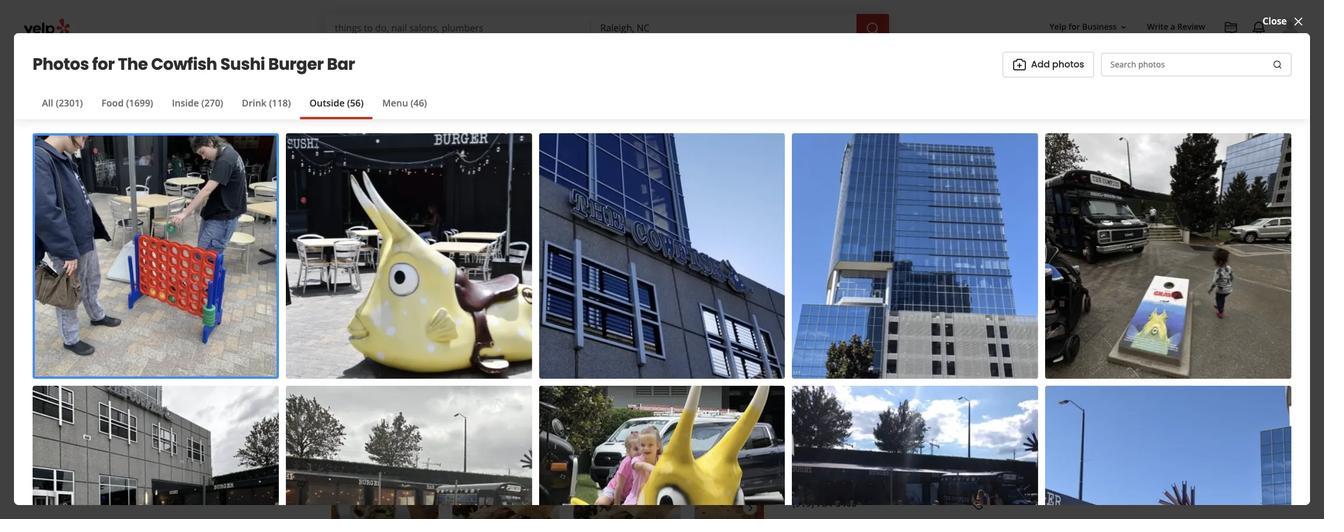 Task type: describe. For each thing, give the bounding box(es) containing it.
share button
[[527, 348, 592, 373]]

food (1699)
[[102, 97, 153, 109]]

0 vertical spatial the
[[118, 53, 148, 76]]

4.3 star rating image
[[329, 221, 432, 239]]

1 horizontal spatial the
[[329, 180, 381, 219]]

close button
[[1264, 14, 1306, 28]]

projects image
[[1225, 21, 1239, 35]]

24 close v2 image
[[1292, 14, 1306, 28]]

write a review
[[357, 354, 422, 367]]

1 vertical spatial cowfish
[[387, 180, 501, 219]]

restaurants
[[333, 52, 379, 63]]

write a review
[[1148, 21, 1206, 32]]

4.3
[[439, 224, 452, 237]]

(46)
[[411, 97, 427, 109]]

next image
[[744, 502, 757, 516]]

784-
[[817, 498, 836, 510]]

business
[[410, 288, 445, 299]]

previous image
[[336, 502, 349, 516]]

0 vertical spatial order
[[793, 358, 826, 374]]

24 camera v2 image
[[446, 354, 460, 368]]

all
[[911, 281, 922, 294]]

menu for menu (46)
[[383, 97, 408, 109]]

outside (56)
[[310, 97, 364, 109]]

1 bars from the left
[[446, 249, 467, 262]]

for for business
[[1069, 21, 1081, 32]]

24 external link v2 image
[[972, 464, 986, 478]]

hours
[[468, 270, 488, 280]]

16 chevron down v2 image
[[1120, 23, 1129, 32]]

pick
[[844, 383, 859, 394]]

verified
[[348, 288, 380, 299]]

search image
[[1274, 60, 1283, 69]]

2 , from the left
[[508, 249, 511, 262]]

close
[[1264, 15, 1288, 28]]

start
[[864, 415, 886, 429]]

1 vertical spatial photos
[[945, 281, 977, 294]]

(1699)
[[126, 97, 153, 109]]

0 horizontal spatial sushi
[[220, 53, 265, 76]]

photo of the cowfish sushi burger bar - raleigh, nc, us. the stout burger image
[[971, 76, 1137, 325]]

see hours link
[[449, 269, 493, 283]]

(56)
[[347, 97, 364, 109]]

pick up in 15-25 mins
[[844, 383, 925, 394]]

4.3 (1,928 reviews)
[[439, 224, 521, 237]]

mins
[[906, 383, 925, 394]]

for for the
[[92, 53, 115, 76]]

inside (270)
[[172, 97, 223, 109]]

photos for the cowfish sushi burger bar
[[33, 53, 355, 76]]

save button
[[597, 348, 658, 373]]

north hills roll image
[[332, 467, 439, 520]]

(270)
[[201, 97, 223, 109]]

2 vertical spatial sushi
[[419, 249, 444, 262]]

review
[[1178, 21, 1206, 32]]

thecowfish.com link
[[793, 464, 867, 477]]

claimed
[[341, 249, 378, 262]]

no
[[793, 383, 804, 394]]

write a review link
[[329, 348, 431, 373]]

2.3k
[[924, 281, 942, 294]]

sushi bars link
[[419, 249, 467, 262]]

thecowfish.com
[[793, 464, 867, 477]]

0 vertical spatial food
[[102, 97, 124, 109]]

photo of the cowfish sushi burger bar - raleigh, nc, us. bedrock blast image
[[103, 76, 268, 325]]

add for add photo
[[464, 354, 483, 367]]

order food
[[793, 358, 856, 374]]

yelp
[[1050, 21, 1067, 32]]

9:30
[[407, 269, 426, 281]]

am
[[385, 269, 399, 281]]

see all 2.3k photos
[[892, 281, 977, 294]]

inside
[[172, 97, 199, 109]]

1 horizontal spatial food
[[828, 358, 856, 374]]

open
[[329, 269, 354, 281]]

2 bars from the left
[[513, 249, 534, 262]]

write a review link
[[1143, 17, 1211, 38]]

photo of the cowfish sushi burger bar - raleigh, nc, us. the chun-li image
[[1137, 76, 1302, 325]]

1 , from the left
[[467, 249, 470, 262]]

start order button
[[793, 409, 986, 435]]

-
[[402, 269, 405, 281]]

1 vertical spatial bar
[[692, 180, 741, 219]]

(1,928 reviews) link
[[454, 224, 521, 237]]

a for review
[[383, 354, 390, 367]]

3
[[447, 288, 452, 299]]

review
[[392, 354, 422, 367]]

see for see all 2.3k photos
[[892, 281, 909, 294]]

photo of the cowfish sushi burger bar - raleigh, nc, us. the not-from-buffalo chicken sandwich image
[[599, 76, 971, 325]]

24 save outline v2 image
[[607, 354, 621, 368]]

pm
[[428, 269, 442, 281]]

see all 2.3k photos link
[[873, 273, 996, 301]]

single mini burger image
[[453, 467, 560, 520]]

firecracker roll image
[[695, 467, 802, 520]]

verified by the business 3 months ago
[[348, 288, 502, 299]]

order inside button
[[888, 415, 914, 429]]

see hours
[[455, 270, 488, 280]]

all
[[42, 97, 53, 109]]

share
[[556, 354, 583, 367]]

11:00
[[358, 269, 382, 281]]

the
[[394, 288, 408, 299]]

add photos
[[1032, 57, 1085, 71]]

Search photos text field
[[1102, 53, 1292, 76]]

the cowfish sushi burger bar
[[329, 180, 741, 219]]

24 add photo v2 image
[[1013, 57, 1027, 71]]

open 11:00 am - 9:30 pm
[[329, 269, 442, 281]]

0400
[[836, 498, 857, 510]]



Task type: locate. For each thing, give the bounding box(es) containing it.
add photos link
[[1003, 52, 1095, 77]]

popular dishes
[[329, 442, 399, 455]]

1 horizontal spatial order
[[888, 415, 914, 429]]

24 share v2 image
[[537, 354, 551, 368]]

0 vertical spatial cowfish
[[151, 53, 217, 76]]

1 vertical spatial burger
[[590, 180, 686, 219]]

1 horizontal spatial burger
[[590, 180, 686, 219]]

write
[[1148, 21, 1169, 32], [357, 354, 381, 367]]

(118)
[[269, 97, 291, 109]]

see for see hours
[[455, 270, 467, 280]]

sushi up pm
[[419, 249, 444, 262]]

menu left (46)
[[383, 97, 408, 109]]

cowfish up 4.3
[[387, 180, 501, 219]]

fees
[[807, 383, 825, 394]]

cowfish up inside
[[151, 53, 217, 76]]

yelp for business
[[1050, 21, 1117, 32]]

view full menu
[[682, 442, 751, 455]]

photo of the cowfish sushi burger bar - raleigh, nc, us. lobby image
[[268, 76, 599, 325]]

add right the 24 camera v2 icon
[[464, 354, 483, 367]]

1 horizontal spatial menu
[[383, 97, 408, 109]]

photos right 2.3k
[[945, 281, 977, 294]]

write for write a review
[[357, 354, 381, 367]]

add right 24 add photo v2 at the right top of page
[[1032, 57, 1051, 71]]

0 horizontal spatial menu
[[329, 411, 362, 428]]

bar
[[327, 53, 355, 76], [692, 180, 741, 219]]

0 horizontal spatial the
[[118, 53, 148, 76]]

in
[[873, 383, 880, 394]]

14 chevron right outline image
[[756, 445, 764, 453]]

tab list
[[33, 96, 437, 119]]

0 vertical spatial bar
[[327, 53, 355, 76]]

bars
[[446, 249, 467, 262], [513, 249, 534, 262]]

write for write a review
[[1148, 21, 1169, 32]]

0 vertical spatial menu
[[383, 97, 408, 109]]

yelp for business button
[[1046, 17, 1134, 38]]

the
[[118, 53, 148, 76], [329, 180, 381, 219]]

bars link
[[513, 249, 534, 262]]

the cowfish mini burgers image
[[574, 467, 681, 520]]

write right 24 star v2 'image'
[[357, 354, 381, 367]]

full
[[707, 442, 722, 455]]

no fees
[[793, 383, 825, 394]]

1 vertical spatial food
[[828, 358, 856, 374]]

$$
[[393, 249, 404, 262]]

1 vertical spatial menu
[[329, 411, 362, 428]]

1 vertical spatial for
[[92, 53, 115, 76]]

notifications image
[[1253, 21, 1267, 35]]

2 horizontal spatial sushi
[[507, 180, 585, 219]]

view
[[682, 442, 704, 455]]

drink (118)
[[242, 97, 291, 109]]

16 claim filled v2 image
[[329, 251, 339, 260]]

1 vertical spatial see
[[892, 281, 909, 294]]

1 horizontal spatial photos
[[1053, 57, 1085, 71]]

up
[[861, 383, 871, 394]]

view full menu link
[[682, 442, 764, 455]]

(1,928
[[454, 224, 481, 237]]

0 vertical spatial see
[[455, 270, 467, 280]]

burgers
[[472, 249, 508, 262]]

0 vertical spatial write
[[1148, 21, 1169, 32]]

cowfish
[[151, 53, 217, 76], [387, 180, 501, 219]]

1 horizontal spatial bars
[[513, 249, 534, 262]]

,
[[467, 249, 470, 262], [508, 249, 511, 262]]

photos
[[33, 53, 89, 76]]

order right start
[[888, 415, 914, 429]]

1 horizontal spatial for
[[1069, 21, 1081, 32]]

0 horizontal spatial write
[[357, 354, 381, 367]]

restaurants link
[[324, 42, 405, 76]]

for right photos
[[92, 53, 115, 76]]

1 vertical spatial a
[[383, 354, 390, 367]]

0 horizontal spatial bars
[[446, 249, 467, 262]]

outside
[[310, 97, 345, 109]]

photos down yelp
[[1053, 57, 1085, 71]]

for inside button
[[1069, 21, 1081, 32]]

1 vertical spatial add
[[464, 354, 483, 367]]

write left review
[[1148, 21, 1169, 32]]

food up pick at the bottom right
[[828, 358, 856, 374]]

the up the food (1699) in the left top of the page
[[118, 53, 148, 76]]

1 horizontal spatial write
[[1148, 21, 1169, 32]]

0 horizontal spatial for
[[92, 53, 115, 76]]

24 star v2 image
[[339, 354, 353, 368]]

bars up see hours
[[446, 249, 467, 262]]

drink
[[242, 97, 267, 109]]

0 vertical spatial photos
[[1053, 57, 1085, 71]]

0 vertical spatial burger
[[268, 53, 324, 76]]

1 horizontal spatial bar
[[692, 180, 741, 219]]

see
[[455, 270, 467, 280], [892, 281, 909, 294]]

0 horizontal spatial see
[[455, 270, 467, 280]]

sushi
[[220, 53, 265, 76], [507, 180, 585, 219], [419, 249, 444, 262]]

months
[[454, 288, 485, 299]]

tab list containing all (2301)
[[33, 96, 437, 119]]

0 horizontal spatial a
[[383, 354, 390, 367]]

1 vertical spatial order
[[888, 415, 914, 429]]

ago
[[487, 288, 502, 299]]

15-
[[883, 383, 895, 394]]

0 vertical spatial for
[[1069, 21, 1081, 32]]

(919) 784-0400
[[793, 498, 857, 510]]

0 horizontal spatial food
[[102, 97, 124, 109]]

1 horizontal spatial ,
[[508, 249, 511, 262]]

0 vertical spatial add
[[1032, 57, 1051, 71]]

see left hours at the left of page
[[455, 270, 467, 280]]

0 horizontal spatial ,
[[467, 249, 470, 262]]

a for review
[[1171, 21, 1176, 32]]

burgers link
[[472, 249, 508, 262]]

0 horizontal spatial order
[[793, 358, 826, 374]]

1 horizontal spatial sushi
[[419, 249, 444, 262]]

for
[[1069, 21, 1081, 32], [92, 53, 115, 76]]

bars down reviews)
[[513, 249, 534, 262]]

for right yelp
[[1069, 21, 1081, 32]]

, left bars "link"
[[508, 249, 511, 262]]

save
[[626, 354, 648, 367]]

dishes
[[368, 442, 399, 455]]

(919)
[[793, 498, 815, 510]]

by
[[382, 288, 392, 299]]

0 vertical spatial sushi
[[220, 53, 265, 76]]

add
[[1032, 57, 1051, 71], [464, 354, 483, 367]]

write inside user actions "element"
[[1148, 21, 1169, 32]]

1 horizontal spatial add
[[1032, 57, 1051, 71]]

a inside "element"
[[1171, 21, 1176, 32]]

food left (1699)
[[102, 97, 124, 109]]

photo
[[486, 354, 513, 367]]

0 horizontal spatial bar
[[327, 53, 355, 76]]

menu for menu
[[329, 411, 362, 428]]

1 vertical spatial write
[[357, 354, 381, 367]]

menu up popular
[[329, 411, 362, 428]]

food
[[102, 97, 124, 109], [828, 358, 856, 374]]

24 phone v2 image
[[972, 497, 986, 511]]

order up no fees
[[793, 358, 826, 374]]

1 vertical spatial sushi
[[507, 180, 585, 219]]

, up see hours
[[467, 249, 470, 262]]

search image
[[866, 21, 880, 35]]

1 horizontal spatial a
[[1171, 21, 1176, 32]]

popular
[[329, 442, 366, 455]]

sushi bars , burgers , bars
[[419, 249, 534, 262]]

burger
[[268, 53, 324, 76], [590, 180, 686, 219]]

0 vertical spatial a
[[1171, 21, 1176, 32]]

1 horizontal spatial cowfish
[[387, 180, 501, 219]]

add photo link
[[436, 348, 523, 373]]

add photo
[[464, 354, 513, 367]]

0 horizontal spatial add
[[464, 354, 483, 367]]

0 horizontal spatial cowfish
[[151, 53, 217, 76]]

the up the '4.3 star rating' image
[[329, 180, 381, 219]]

1 vertical spatial the
[[329, 180, 381, 219]]

all (2301)
[[42, 97, 83, 109]]

sushi up drink
[[220, 53, 265, 76]]

menu
[[383, 97, 408, 109], [329, 411, 362, 428]]

user actions element
[[1041, 15, 1318, 86]]

None search field
[[326, 14, 892, 42]]

0 horizontal spatial photos
[[945, 281, 977, 294]]

25
[[895, 383, 904, 394]]

reviews)
[[484, 224, 521, 237]]

menu
[[725, 442, 751, 455]]

start order
[[864, 415, 914, 429]]

business
[[1083, 21, 1117, 32]]

(2301)
[[56, 97, 83, 109]]

menu (46)
[[383, 97, 427, 109]]

add for add photos
[[1032, 57, 1051, 71]]

0 horizontal spatial burger
[[268, 53, 324, 76]]

order
[[793, 358, 826, 374], [888, 415, 914, 429]]

menu element
[[311, 392, 805, 520]]

1 horizontal spatial see
[[892, 281, 909, 294]]

sushi up reviews)
[[507, 180, 585, 219]]

see left all
[[892, 281, 909, 294]]



Task type: vqa. For each thing, say whether or not it's contained in the screenshot.
(1,928 reviews) 'LINK' on the top of the page
yes



